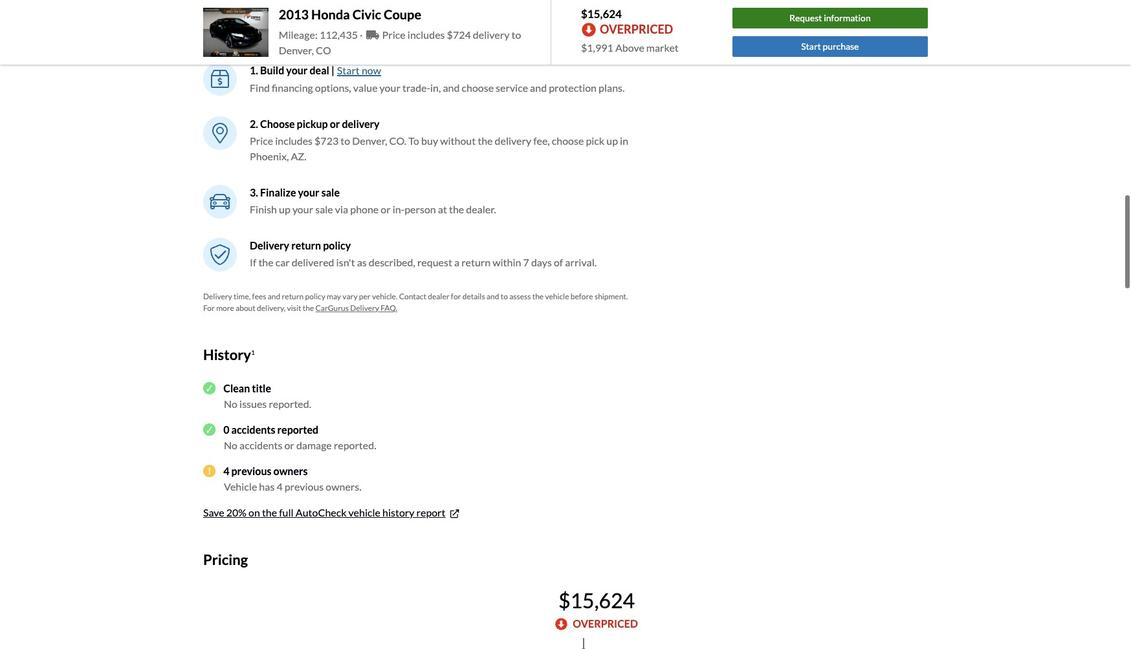 Task type: describe. For each thing, give the bounding box(es) containing it.
assess
[[510, 292, 531, 302]]

and up delivery,
[[268, 292, 280, 302]]

for
[[451, 292, 461, 302]]

2 horizontal spatial delivery
[[350, 304, 379, 313]]

request
[[417, 256, 452, 269]]

delivery,
[[257, 304, 286, 313]]

vehicle has 4 previous owners.
[[224, 481, 362, 493]]

finish
[[250, 203, 277, 216]]

cargurus delivery faq. link
[[316, 304, 397, 313]]

options,
[[315, 82, 351, 94]]

cargurus delivery faq.
[[316, 304, 397, 313]]

full
[[279, 507, 294, 519]]

damage
[[296, 439, 332, 452]]

choose inside the 2. choose pickup or delivery price includes $723 to denver, co. to buy without the delivery fee, choose pick up in phoenix, az.
[[552, 135, 584, 147]]

phone
[[350, 203, 379, 216]]

0 vertical spatial return
[[291, 239, 321, 252]]

in-
[[393, 203, 405, 216]]

save 20% on the full autocheck vehicle history report link
[[203, 507, 461, 521]]

1 vertical spatial return
[[462, 256, 491, 269]]

co.
[[389, 135, 407, 147]]

save 20% on the full autocheck vehicle history report image
[[448, 508, 461, 521]]

contact
[[399, 292, 427, 302]]

buy
[[421, 135, 438, 147]]

owners
[[274, 465, 308, 478]]

ready
[[203, 29, 243, 46]]

includes inside price includes $724 delivery to denver, co
[[408, 28, 445, 41]]

delivered
[[292, 256, 334, 269]]

start inside 1. build your deal | start now find financing options, value your trade-in, and choose service and protection plans.
[[337, 64, 360, 76]]

to inside the 2. choose pickup or delivery price includes $723 to denver, co. to buy without the delivery fee, choose pick up in phoenix, az.
[[341, 135, 350, 147]]

and right in,
[[443, 82, 460, 94]]

deal
[[310, 64, 329, 76]]

details
[[463, 292, 485, 302]]

or inside 3. finalize your sale finish up your sale via phone or in-person at the dealer.
[[381, 203, 391, 216]]

start now button
[[336, 62, 382, 79]]

7
[[523, 256, 529, 269]]

protection
[[549, 82, 597, 94]]

1.
[[250, 64, 258, 76]]

history
[[383, 507, 415, 519]]

per
[[359, 292, 371, 302]]

market
[[647, 42, 679, 54]]

has
[[259, 481, 275, 493]]

choose inside 1. build your deal | start now find financing options, value your trade-in, and choose service and protection plans.
[[462, 82, 494, 94]]

via
[[335, 203, 348, 216]]

|
[[331, 64, 334, 76]]

20%
[[226, 507, 247, 519]]

price inside the 2. choose pickup or delivery price includes $723 to denver, co. to buy without the delivery fee, choose pick up in phoenix, az.
[[250, 135, 273, 147]]

3. finalize your sale finish up your sale via phone or in-person at the dealer.
[[250, 186, 496, 216]]

vehicle inside delivery time, fees and return policy may vary per vehicle. contact dealer for details and to assess the vehicle before shipment. for more about delivery, visit the
[[545, 292, 569, 302]]

$723
[[315, 135, 339, 147]]

choose
[[260, 118, 295, 130]]

pick
[[586, 135, 605, 147]]

mileage: 112,435 ·
[[279, 28, 365, 41]]

accidents for 0
[[231, 424, 275, 436]]

it
[[368, 29, 378, 46]]

1 horizontal spatial previous
[[285, 481, 324, 493]]

0 accidents reported
[[223, 424, 319, 436]]

1 horizontal spatial 4
[[277, 481, 283, 493]]

car
[[276, 256, 290, 269]]

isn't
[[336, 256, 355, 269]]

the right assess
[[533, 292, 544, 302]]

overpriced
[[573, 618, 638, 631]]

in
[[620, 135, 629, 147]]

the inside delivery return policy if the car delivered isn't as described, request a return within 7 days of arrival.
[[259, 256, 274, 269]]

owners.
[[326, 481, 362, 493]]

vdpcheck image
[[203, 424, 216, 437]]

to
[[409, 135, 419, 147]]

of
[[554, 256, 563, 269]]

0 vertical spatial sale
[[321, 186, 340, 199]]

start inside button
[[801, 41, 821, 52]]

may
[[327, 292, 341, 302]]

2 vertical spatial delivery
[[495, 135, 531, 147]]

delivery time, fees and return policy may vary per vehicle. contact dealer for details and to assess the vehicle before shipment. for more about delivery, visit the
[[203, 292, 628, 313]]

delivery inside price includes $724 delivery to denver, co
[[473, 28, 510, 41]]

purchase
[[823, 41, 859, 52]]

your right finalize
[[298, 186, 319, 199]]

denver, inside price includes $724 delivery to denver, co
[[279, 44, 314, 56]]

report
[[417, 507, 446, 519]]

civic
[[353, 6, 381, 22]]

here's
[[295, 29, 336, 46]]

build
[[260, 64, 284, 76]]

pickup
[[297, 118, 328, 130]]

start purchase
[[801, 41, 859, 52]]

overpriced
[[600, 22, 673, 36]]

the right visit
[[303, 304, 314, 313]]

clean title
[[223, 382, 271, 395]]

no accidents or damage reported.
[[224, 439, 376, 452]]

return inside delivery time, fees and return policy may vary per vehicle. contact dealer for details and to assess the vehicle before shipment. for more about delivery, visit the
[[282, 292, 304, 302]]

as
[[357, 256, 367, 269]]

buy?
[[262, 29, 292, 46]]

1 vertical spatial sale
[[315, 203, 333, 216]]

accidents for no
[[240, 439, 282, 452]]

delivery for delivery return policy if the car delivered isn't as described, request a return within 7 days of arrival.
[[250, 239, 289, 252]]

$15,624 for $1,991
[[581, 7, 622, 20]]

your right 'value'
[[380, 82, 401, 94]]

now
[[362, 64, 381, 76]]

vdpcheck image
[[203, 383, 216, 395]]

value
[[353, 82, 378, 94]]

how
[[338, 29, 366, 46]]

$15,624 for overpriced
[[559, 589, 635, 614]]

start purchase button
[[732, 36, 928, 57]]

3.
[[250, 186, 258, 199]]

$1,991
[[581, 42, 613, 54]]

within
[[493, 256, 521, 269]]

your down finalize
[[292, 203, 313, 216]]



Task type: vqa. For each thing, say whether or not it's contained in the screenshot.
Used
no



Task type: locate. For each thing, give the bounding box(es) containing it.
to inside price includes $724 delivery to denver, co
[[512, 28, 521, 41]]

vehicle left the before
[[545, 292, 569, 302]]

delivery
[[473, 28, 510, 41], [342, 118, 380, 130], [495, 135, 531, 147]]

vdpalert image
[[203, 466, 216, 478]]

cargurus
[[316, 304, 349, 313]]

$15,624
[[581, 7, 622, 20], [559, 589, 635, 614]]

1 vertical spatial vehicle
[[349, 507, 381, 519]]

no down 0
[[224, 439, 238, 452]]

0 vertical spatial previous
[[231, 465, 272, 478]]

4 right vdpalert icon
[[223, 465, 229, 478]]

the right on
[[262, 507, 277, 519]]

1 horizontal spatial reported.
[[334, 439, 376, 452]]

0 vertical spatial price
[[382, 28, 406, 41]]

mileage:
[[279, 28, 318, 41]]

0 vertical spatial delivery
[[250, 239, 289, 252]]

includes down coupe
[[408, 28, 445, 41]]

2 no from the top
[[224, 439, 238, 452]]

no for no issues reported.
[[224, 398, 238, 410]]

0 vertical spatial accidents
[[231, 424, 275, 436]]

to inside delivery time, fees and return policy may vary per vehicle. contact dealer for details and to assess the vehicle before shipment. for more about delivery, visit the
[[501, 292, 508, 302]]

0 horizontal spatial reported.
[[269, 398, 311, 410]]

policy up isn't
[[323, 239, 351, 252]]

dealer.
[[466, 203, 496, 216]]

0 vertical spatial delivery
[[473, 28, 510, 41]]

truck moving image
[[366, 30, 379, 40]]

1 horizontal spatial price
[[382, 28, 406, 41]]

to right $723
[[341, 135, 350, 147]]

save
[[203, 507, 224, 519]]

trade-
[[403, 82, 430, 94]]

delivery inside delivery return policy if the car delivered isn't as described, request a return within 7 days of arrival.
[[250, 239, 289, 252]]

at
[[438, 203, 447, 216]]

1 vertical spatial delivery
[[342, 118, 380, 130]]

sale left via
[[315, 203, 333, 216]]

1 vertical spatial accidents
[[240, 439, 282, 452]]

1 vertical spatial price
[[250, 135, 273, 147]]

0 horizontal spatial choose
[[462, 82, 494, 94]]

and
[[443, 82, 460, 94], [530, 82, 547, 94], [268, 292, 280, 302], [487, 292, 499, 302]]

up left in at the top
[[607, 135, 618, 147]]

1 vertical spatial start
[[337, 64, 360, 76]]

1 vertical spatial or
[[381, 203, 391, 216]]

reported.
[[269, 398, 311, 410], [334, 439, 376, 452]]

plans.
[[599, 82, 625, 94]]

1
[[251, 349, 255, 356]]

1 vertical spatial up
[[279, 203, 291, 216]]

0 vertical spatial up
[[607, 135, 618, 147]]

find
[[250, 82, 270, 94]]

2 vertical spatial return
[[282, 292, 304, 302]]

up inside 3. finalize your sale finish up your sale via phone or in-person at the dealer.
[[279, 203, 291, 216]]

price
[[382, 28, 406, 41], [250, 135, 273, 147]]

0 vertical spatial start
[[801, 41, 821, 52]]

or inside the 2. choose pickup or delivery price includes $723 to denver, co. to buy without the delivery fee, choose pick up in phoenix, az.
[[330, 118, 340, 130]]

request information
[[790, 12, 871, 23]]

ready to buy? here's how it works.
[[203, 29, 423, 46]]

0 vertical spatial policy
[[323, 239, 351, 252]]

vary
[[343, 292, 358, 302]]

up inside the 2. choose pickup or delivery price includes $723 to denver, co. to buy without the delivery fee, choose pick up in phoenix, az.
[[607, 135, 618, 147]]

policy
[[323, 239, 351, 252], [305, 292, 325, 302]]

time,
[[234, 292, 251, 302]]

fees
[[252, 292, 266, 302]]

4 right has
[[277, 481, 283, 493]]

history 1
[[203, 346, 255, 364]]

your up financing on the top of the page
[[286, 64, 308, 76]]

delivery left fee,
[[495, 135, 531, 147]]

delivery up car
[[250, 239, 289, 252]]

a
[[454, 256, 460, 269]]

no down clean
[[224, 398, 238, 410]]

no issues reported.
[[224, 398, 311, 410]]

delivery down 'value'
[[342, 118, 380, 130]]

1 vertical spatial includes
[[275, 135, 313, 147]]

delivery down per
[[350, 304, 379, 313]]

up down finalize
[[279, 203, 291, 216]]

1 horizontal spatial vehicle
[[545, 292, 569, 302]]

1 horizontal spatial delivery
[[250, 239, 289, 252]]

0 horizontal spatial includes
[[275, 135, 313, 147]]

to left assess
[[501, 292, 508, 302]]

2 horizontal spatial or
[[381, 203, 391, 216]]

delivery right $724
[[473, 28, 510, 41]]

return up visit
[[282, 292, 304, 302]]

choose right fee,
[[552, 135, 584, 147]]

2013
[[279, 6, 309, 22]]

and right "service"
[[530, 82, 547, 94]]

accidents down 0 accidents reported
[[240, 439, 282, 452]]

days
[[531, 256, 552, 269]]

vehicle down owners.
[[349, 507, 381, 519]]

denver, left co.
[[352, 135, 387, 147]]

0 vertical spatial or
[[330, 118, 340, 130]]

or left in-
[[381, 203, 391, 216]]

0 horizontal spatial up
[[279, 203, 291, 216]]

policy inside delivery return policy if the car delivered isn't as described, request a return within 7 days of arrival.
[[323, 239, 351, 252]]

1 horizontal spatial choose
[[552, 135, 584, 147]]

2 vertical spatial or
[[284, 439, 294, 452]]

0 horizontal spatial or
[[284, 439, 294, 452]]

1 vertical spatial 4
[[277, 481, 283, 493]]

2013 honda civic coupe
[[279, 6, 421, 22]]

about
[[236, 304, 256, 313]]

1 no from the top
[[224, 398, 238, 410]]

1 vertical spatial denver,
[[352, 135, 387, 147]]

choose
[[462, 82, 494, 94], [552, 135, 584, 147]]

to left the 'buy?'
[[246, 29, 260, 46]]

phoenix,
[[250, 150, 289, 162]]

return right the a
[[462, 256, 491, 269]]

0 vertical spatial 4
[[223, 465, 229, 478]]

before
[[571, 292, 593, 302]]

delivery return policy if the car delivered isn't as described, request a return within 7 days of arrival.
[[250, 239, 597, 269]]

sale up via
[[321, 186, 340, 199]]

price inside price includes $724 delivery to denver, co
[[382, 28, 406, 41]]

0 vertical spatial reported.
[[269, 398, 311, 410]]

overpriced image
[[555, 619, 568, 631]]

co
[[316, 44, 331, 56]]

1 vertical spatial reported.
[[334, 439, 376, 452]]

denver, inside the 2. choose pickup or delivery price includes $723 to denver, co. to buy without the delivery fee, choose pick up in phoenix, az.
[[352, 135, 387, 147]]

reported. right 'damage'
[[334, 439, 376, 452]]

policy left 'may'
[[305, 292, 325, 302]]

delivery for delivery time, fees and return policy may vary per vehicle. contact dealer for details and to assess the vehicle before shipment. for more about delivery, visit the
[[203, 292, 232, 302]]

start down request
[[801, 41, 821, 52]]

0 vertical spatial includes
[[408, 28, 445, 41]]

vehicle
[[545, 292, 569, 302], [349, 507, 381, 519]]

without
[[440, 135, 476, 147]]

return up 'delivered' in the top left of the page
[[291, 239, 321, 252]]

pricing
[[203, 551, 248, 569]]

start
[[801, 41, 821, 52], [337, 64, 360, 76]]

visit
[[287, 304, 301, 313]]

0 horizontal spatial previous
[[231, 465, 272, 478]]

the right without
[[478, 135, 493, 147]]

start right |
[[337, 64, 360, 76]]

price up phoenix,
[[250, 135, 273, 147]]

and right details in the left of the page
[[487, 292, 499, 302]]

reported. up reported
[[269, 398, 311, 410]]

0 horizontal spatial price
[[250, 135, 273, 147]]

1 vertical spatial policy
[[305, 292, 325, 302]]

the right at
[[449, 203, 464, 216]]

no
[[224, 398, 238, 410], [224, 439, 238, 452]]

0 horizontal spatial denver,
[[279, 44, 314, 56]]

0 horizontal spatial 4
[[223, 465, 229, 478]]

2.
[[250, 118, 258, 130]]

the right if
[[259, 256, 274, 269]]

in,
[[430, 82, 441, 94]]

policy inside delivery time, fees and return policy may vary per vehicle. contact dealer for details and to assess the vehicle before shipment. for more about delivery, visit the
[[305, 292, 325, 302]]

1 vertical spatial delivery
[[203, 292, 232, 302]]

2 vertical spatial delivery
[[350, 304, 379, 313]]

issues
[[240, 398, 267, 410]]

for
[[203, 304, 215, 313]]

previous down owners
[[285, 481, 324, 493]]

previous
[[231, 465, 272, 478], [285, 481, 324, 493]]

fee,
[[533, 135, 550, 147]]

·
[[360, 28, 363, 41]]

service
[[496, 82, 528, 94]]

works.
[[381, 29, 423, 46]]

price right it
[[382, 28, 406, 41]]

the inside the 2. choose pickup or delivery price includes $723 to denver, co. to buy without the delivery fee, choose pick up in phoenix, az.
[[478, 135, 493, 147]]

$15,624 up overpriced on the right
[[559, 589, 635, 614]]

0 vertical spatial $15,624
[[581, 7, 622, 20]]

0 horizontal spatial vehicle
[[349, 507, 381, 519]]

0 vertical spatial denver,
[[279, 44, 314, 56]]

$15,624 up $1,991
[[581, 7, 622, 20]]

0 vertical spatial choose
[[462, 82, 494, 94]]

delivery up more
[[203, 292, 232, 302]]

delivery
[[250, 239, 289, 252], [203, 292, 232, 302], [350, 304, 379, 313]]

1 vertical spatial previous
[[285, 481, 324, 493]]

0 horizontal spatial start
[[337, 64, 360, 76]]

1 vertical spatial $15,624
[[559, 589, 635, 614]]

includes up az.
[[275, 135, 313, 147]]

1 horizontal spatial start
[[801, 41, 821, 52]]

az.
[[291, 150, 307, 162]]

if
[[250, 256, 257, 269]]

1 vertical spatial choose
[[552, 135, 584, 147]]

more
[[216, 304, 234, 313]]

accidents down issues
[[231, 424, 275, 436]]

on
[[249, 507, 260, 519]]

denver, down mileage:
[[279, 44, 314, 56]]

to up "service"
[[512, 28, 521, 41]]

0 vertical spatial vehicle
[[545, 292, 569, 302]]

no for no accidents or damage reported.
[[224, 439, 238, 452]]

previous up vehicle
[[231, 465, 272, 478]]

$724
[[447, 28, 471, 41]]

finalize
[[260, 186, 296, 199]]

vehicle.
[[372, 292, 398, 302]]

2013 honda civic coupe image
[[203, 8, 268, 57]]

dealer
[[428, 292, 450, 302]]

1 vertical spatial no
[[224, 439, 238, 452]]

the
[[478, 135, 493, 147], [449, 203, 464, 216], [259, 256, 274, 269], [533, 292, 544, 302], [303, 304, 314, 313], [262, 507, 277, 519]]

0 vertical spatial no
[[224, 398, 238, 410]]

1 horizontal spatial or
[[330, 118, 340, 130]]

includes inside the 2. choose pickup or delivery price includes $723 to denver, co. to buy without the delivery fee, choose pick up in phoenix, az.
[[275, 135, 313, 147]]

up
[[607, 135, 618, 147], [279, 203, 291, 216]]

coupe
[[384, 6, 421, 22]]

0 horizontal spatial delivery
[[203, 292, 232, 302]]

delivery inside delivery time, fees and return policy may vary per vehicle. contact dealer for details and to assess the vehicle before shipment. for more about delivery, visit the
[[203, 292, 232, 302]]

to
[[512, 28, 521, 41], [246, 29, 260, 46], [341, 135, 350, 147], [501, 292, 508, 302]]

1 horizontal spatial denver,
[[352, 135, 387, 147]]

the inside 3. finalize your sale finish up your sale via phone or in-person at the dealer.
[[449, 203, 464, 216]]

1 horizontal spatial up
[[607, 135, 618, 147]]

or up $723
[[330, 118, 340, 130]]

112,435
[[320, 28, 358, 41]]

choose left "service"
[[462, 82, 494, 94]]

$1,991 above market
[[581, 42, 679, 54]]

or down reported
[[284, 439, 294, 452]]

1 horizontal spatial includes
[[408, 28, 445, 41]]

reported
[[277, 424, 319, 436]]

person
[[405, 203, 436, 216]]

2. choose pickup or delivery price includes $723 to denver, co. to buy without the delivery fee, choose pick up in phoenix, az.
[[250, 118, 629, 162]]



